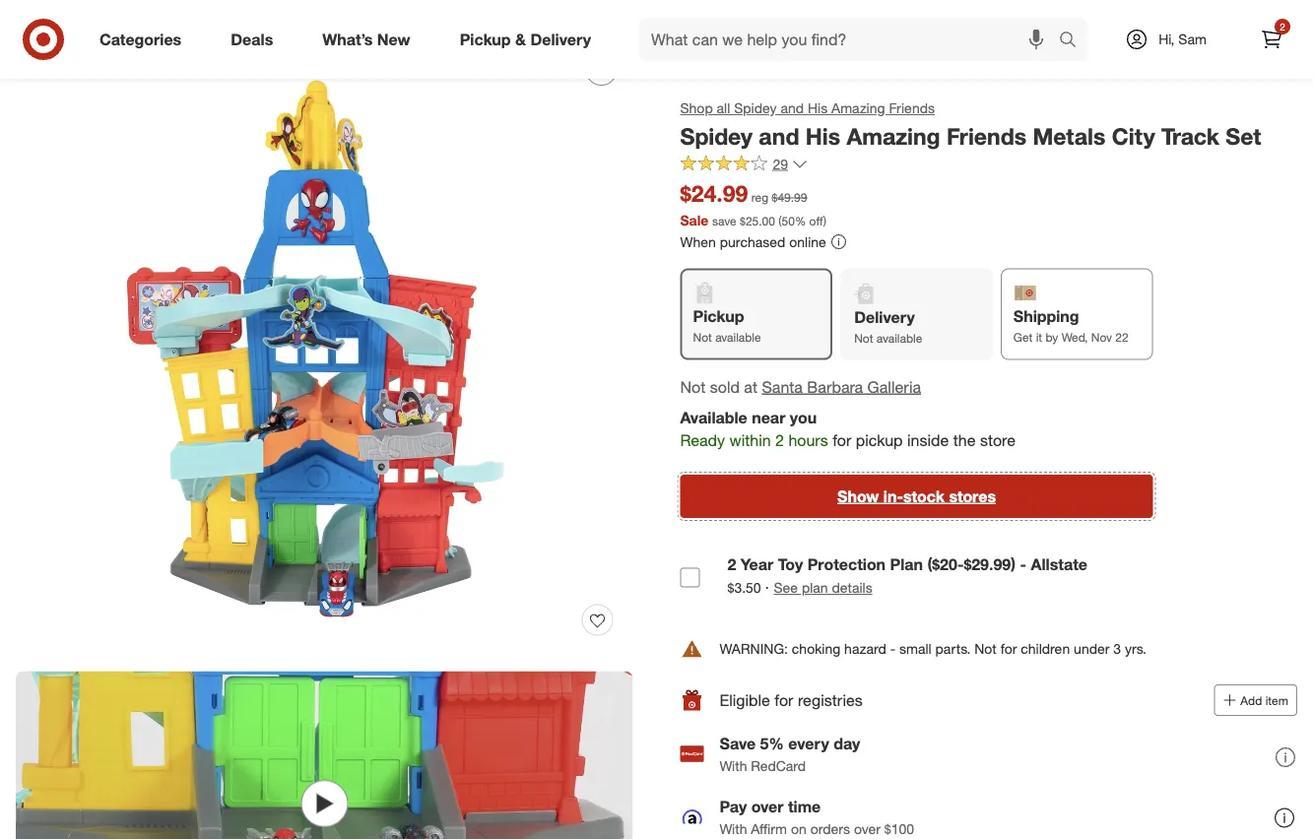Task type: describe. For each thing, give the bounding box(es) containing it.
pickup for not
[[693, 307, 744, 326]]

pickup
[[856, 430, 903, 450]]

plan
[[802, 579, 828, 597]]

save 5% every day with redcard
[[720, 735, 861, 775]]

time
[[788, 798, 821, 817]]

yrs.
[[1125, 641, 1147, 658]]

&
[[515, 30, 526, 49]]

0 vertical spatial friends
[[889, 100, 935, 117]]

off
[[810, 213, 824, 228]]

pickup not available
[[693, 307, 761, 344]]

1 vertical spatial amazing
[[847, 122, 941, 150]]

protection
[[808, 555, 886, 575]]

deals
[[231, 30, 273, 49]]

3
[[1114, 641, 1122, 658]]

1 horizontal spatial friends
[[947, 122, 1027, 150]]

$3.50
[[728, 579, 761, 597]]

when
[[680, 233, 716, 250]]

registries
[[798, 691, 863, 710]]

get
[[1014, 330, 1033, 344]]

see
[[774, 579, 798, 597]]

2 inside available near you ready within 2 hours for pickup inside the store
[[776, 430, 784, 450]]

set
[[1226, 122, 1262, 150]]

with inside save 5% every day with redcard
[[720, 757, 747, 775]]

1 vertical spatial his
[[806, 122, 841, 150]]

search
[[1051, 32, 1098, 51]]

1 vertical spatial spidey
[[680, 122, 753, 150]]

shipping get it by wed, nov 22
[[1014, 307, 1129, 344]]

what's new link
[[306, 18, 435, 61]]

delivery inside delivery not available
[[855, 308, 915, 327]]

track
[[1162, 122, 1220, 150]]

small
[[900, 641, 932, 658]]

ready
[[680, 430, 725, 450]]

details
[[832, 579, 873, 597]]

0 vertical spatial and
[[781, 100, 804, 117]]

target
[[16, 0, 53, 17]]

show in-stock stores
[[838, 487, 996, 506]]

spidey and his amazing friends metals city track set, 2 of 12, play video image
[[16, 672, 633, 840]]

What can we help you find? suggestions appear below search field
[[640, 18, 1064, 61]]

- inside "2 year toy protection plan ($20-$29.99) - allstate $3.50 · see plan details"
[[1020, 555, 1027, 575]]

sam
[[1179, 31, 1207, 48]]

not sold at santa barbara galleria
[[680, 378, 922, 397]]

show in-stock stores button
[[680, 475, 1154, 519]]

22
[[1116, 330, 1129, 344]]

children
[[1021, 641, 1070, 658]]

1 horizontal spatial over
[[854, 820, 881, 838]]

what's
[[323, 30, 373, 49]]

not inside delivery not available
[[855, 331, 874, 345]]

warning: choking hazard - small parts. not for children under 3 yrs.
[[720, 641, 1147, 658]]

29
[[773, 155, 788, 173]]

available for delivery
[[877, 331, 923, 345]]

barbara
[[807, 378, 863, 397]]

available
[[680, 408, 748, 427]]

$
[[740, 213, 746, 228]]

what's new
[[323, 30, 411, 49]]

search button
[[1051, 18, 1098, 65]]

categories
[[100, 30, 182, 49]]

0 vertical spatial amazing
[[832, 100, 886, 117]]

nov
[[1092, 330, 1113, 344]]

with inside pay over time with affirm on orders over $100
[[720, 820, 747, 838]]

metals
[[1033, 122, 1106, 150]]

wed,
[[1062, 330, 1088, 344]]

santa barbara galleria button
[[762, 376, 922, 399]]

at
[[744, 378, 758, 397]]

item
[[1266, 693, 1289, 708]]

0 vertical spatial spidey
[[734, 100, 777, 117]]

)
[[824, 213, 827, 228]]

by
[[1046, 330, 1059, 344]]

shipping
[[1014, 307, 1080, 326]]

under
[[1074, 641, 1110, 658]]

0 vertical spatial over
[[752, 798, 784, 817]]

sold
[[710, 378, 740, 397]]

not right parts.
[[975, 641, 997, 658]]

orders
[[811, 820, 851, 838]]

hours
[[789, 430, 829, 450]]

when purchased online
[[680, 233, 827, 250]]

image gallery element
[[16, 38, 633, 840]]

store
[[981, 430, 1016, 450]]



Task type: vqa. For each thing, say whether or not it's contained in the screenshot.


Task type: locate. For each thing, give the bounding box(es) containing it.
deals link
[[214, 18, 298, 61]]

affirm
[[751, 820, 787, 838]]

his up $49.99
[[806, 122, 841, 150]]

target /
[[16, 0, 62, 17]]

0 horizontal spatial friends
[[889, 100, 935, 117]]

on
[[791, 820, 807, 838]]

5%
[[760, 735, 784, 754]]

add
[[1241, 693, 1263, 708]]

2 vertical spatial 2
[[728, 555, 737, 575]]

$24.99 reg $49.99 sale save $ 25.00 ( 50 % off )
[[680, 180, 827, 229]]

2 down the near
[[776, 430, 784, 450]]

%
[[795, 213, 806, 228]]

over up 'affirm'
[[752, 798, 784, 817]]

available up the galleria
[[877, 331, 923, 345]]

over left the $100
[[854, 820, 881, 838]]

see plan details button
[[774, 578, 873, 598]]

0 horizontal spatial delivery
[[531, 30, 591, 49]]

0 horizontal spatial available
[[716, 330, 761, 344]]

day
[[834, 735, 861, 754]]

delivery inside "link"
[[531, 30, 591, 49]]

pay over time with affirm on orders over $100
[[720, 798, 915, 838]]

0 vertical spatial for
[[833, 430, 852, 450]]

santa
[[762, 378, 803, 397]]

stock
[[904, 487, 945, 506]]

pickup inside "link"
[[460, 30, 511, 49]]

and
[[781, 100, 804, 117], [759, 122, 800, 150]]

- right $29.99)
[[1020, 555, 1027, 575]]

categories link
[[83, 18, 206, 61]]

available for pickup
[[716, 330, 761, 344]]

50
[[782, 213, 795, 228]]

0 horizontal spatial over
[[752, 798, 784, 817]]

2 link
[[1251, 18, 1294, 61]]

galleria
[[868, 378, 922, 397]]

for right hours
[[833, 430, 852, 450]]

pickup up sold
[[693, 307, 744, 326]]

not left sold
[[680, 378, 706, 397]]

0 horizontal spatial pickup
[[460, 30, 511, 49]]

with down save
[[720, 757, 747, 775]]

not inside pickup not available
[[693, 330, 712, 344]]

redcard
[[751, 757, 806, 775]]

2 year toy protection plan ($20-$29.99) - allstate $3.50 · see plan details
[[728, 555, 1088, 597]]

stores
[[949, 487, 996, 506]]

0 vertical spatial his
[[808, 100, 828, 117]]

2 vertical spatial for
[[775, 691, 794, 710]]

pickup inside pickup not available
[[693, 307, 744, 326]]

$49.99
[[772, 190, 808, 205]]

add item
[[1241, 693, 1289, 708]]

1 vertical spatial pickup
[[693, 307, 744, 326]]

1 horizontal spatial pickup
[[693, 307, 744, 326]]

2 with from the top
[[720, 820, 747, 838]]

all
[[717, 100, 731, 117]]

in-
[[884, 487, 904, 506]]

1 vertical spatial -
[[891, 641, 896, 658]]

eligible
[[720, 691, 771, 710]]

sale
[[680, 211, 709, 229]]

1 vertical spatial over
[[854, 820, 881, 838]]

available inside delivery not available
[[877, 331, 923, 345]]

within
[[730, 430, 771, 450]]

/
[[57, 0, 62, 17]]

over
[[752, 798, 784, 817], [854, 820, 881, 838]]

every
[[789, 735, 829, 754]]

2 left year
[[728, 555, 737, 575]]

friends
[[889, 100, 935, 117], [947, 122, 1027, 150]]

friends down what can we help you find? suggestions appear below search field
[[889, 100, 935, 117]]

·
[[765, 578, 770, 597]]

save
[[713, 213, 737, 228]]

available up at
[[716, 330, 761, 344]]

allstate
[[1031, 555, 1088, 575]]

for right eligible
[[775, 691, 794, 710]]

warning:
[[720, 641, 788, 658]]

$100
[[885, 820, 915, 838]]

-
[[1020, 555, 1027, 575], [891, 641, 896, 658]]

2 horizontal spatial 2
[[1280, 20, 1286, 33]]

1 vertical spatial for
[[1001, 641, 1017, 658]]

new
[[377, 30, 411, 49]]

parts.
[[936, 641, 971, 658]]

0 horizontal spatial for
[[775, 691, 794, 710]]

shop
[[680, 100, 713, 117]]

purchased
[[720, 233, 786, 250]]

delivery up the galleria
[[855, 308, 915, 327]]

the
[[954, 430, 976, 450]]

0 vertical spatial pickup
[[460, 30, 511, 49]]

0 horizontal spatial 2
[[728, 555, 737, 575]]

1 horizontal spatial for
[[833, 430, 852, 450]]

his
[[808, 100, 828, 117], [806, 122, 841, 150]]

1 vertical spatial and
[[759, 122, 800, 150]]

amazing
[[832, 100, 886, 117], [847, 122, 941, 150]]

with
[[720, 757, 747, 775], [720, 820, 747, 838]]

0 vertical spatial with
[[720, 757, 747, 775]]

0 horizontal spatial -
[[891, 641, 896, 658]]

his down what can we help you find? suggestions appear below search field
[[808, 100, 828, 117]]

pickup & delivery
[[460, 30, 591, 49]]

2 horizontal spatial for
[[1001, 641, 1017, 658]]

0 vertical spatial delivery
[[531, 30, 591, 49]]

0 vertical spatial -
[[1020, 555, 1027, 575]]

1 vertical spatial delivery
[[855, 308, 915, 327]]

reg
[[752, 190, 769, 205]]

you
[[790, 408, 817, 427]]

choking
[[792, 641, 841, 658]]

1 horizontal spatial available
[[877, 331, 923, 345]]

delivery not available
[[855, 308, 923, 345]]

delivery
[[531, 30, 591, 49], [855, 308, 915, 327]]

save
[[720, 735, 756, 754]]

pickup for &
[[460, 30, 511, 49]]

pickup left &
[[460, 30, 511, 49]]

with down pay
[[720, 820, 747, 838]]

pay
[[720, 798, 747, 817]]

not up sold
[[693, 330, 712, 344]]

- left small
[[891, 641, 896, 658]]

1 vertical spatial 2
[[776, 430, 784, 450]]

near
[[752, 408, 786, 427]]

toy
[[778, 555, 803, 575]]

available near you ready within 2 hours for pickup inside the store
[[680, 408, 1016, 450]]

29 link
[[680, 154, 808, 177]]

$29.99)
[[964, 555, 1016, 575]]

pickup & delivery link
[[443, 18, 616, 61]]

2 right sam
[[1280, 20, 1286, 33]]

for left "children"
[[1001, 641, 1017, 658]]

available inside pickup not available
[[716, 330, 761, 344]]

hazard
[[845, 641, 887, 658]]

25.00
[[746, 213, 776, 228]]

1 with from the top
[[720, 757, 747, 775]]

1 horizontal spatial delivery
[[855, 308, 915, 327]]

None checkbox
[[680, 568, 700, 588]]

target link
[[16, 0, 53, 17]]

for inside available near you ready within 2 hours for pickup inside the store
[[833, 430, 852, 450]]

spidey down all
[[680, 122, 753, 150]]

1 horizontal spatial 2
[[776, 430, 784, 450]]

friends left metals
[[947, 122, 1027, 150]]

1 vertical spatial friends
[[947, 122, 1027, 150]]

1 vertical spatial with
[[720, 820, 747, 838]]

for for pickup
[[833, 430, 852, 450]]

spidey right all
[[734, 100, 777, 117]]

2 for 2 year toy protection plan ($20-$29.99) - allstate $3.50 · see plan details
[[728, 555, 737, 575]]

for for children
[[1001, 641, 1017, 658]]

hi, sam
[[1159, 31, 1207, 48]]

delivery right &
[[531, 30, 591, 49]]

plan
[[890, 555, 923, 575]]

2 for 2
[[1280, 20, 1286, 33]]

spidey and his amazing friends metals city track set, 1 of 12 image
[[16, 38, 633, 656]]

year
[[741, 555, 774, 575]]

0 vertical spatial 2
[[1280, 20, 1286, 33]]

not up "santa barbara galleria" 'button'
[[855, 331, 874, 345]]

online
[[790, 233, 827, 250]]

hi,
[[1159, 31, 1175, 48]]

add item button
[[1214, 685, 1298, 716]]

for
[[833, 430, 852, 450], [1001, 641, 1017, 658], [775, 691, 794, 710]]

2 inside "2 year toy protection plan ($20-$29.99) - allstate $3.50 · see plan details"
[[728, 555, 737, 575]]

1 horizontal spatial -
[[1020, 555, 1027, 575]]

it
[[1036, 330, 1043, 344]]



